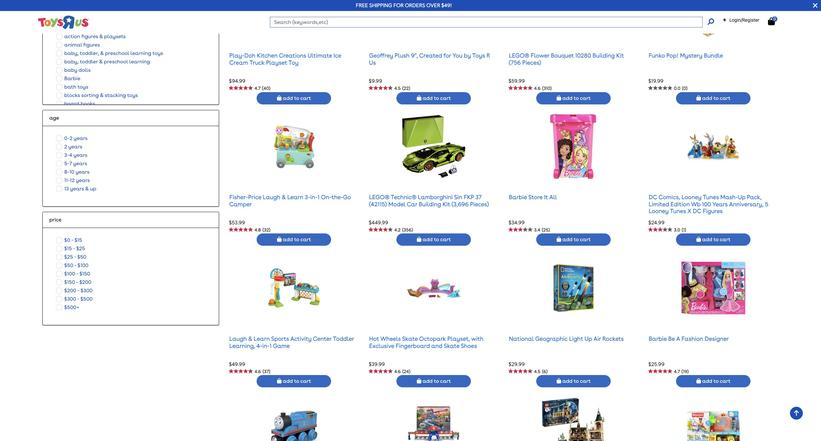 Task type: vqa. For each thing, say whether or not it's contained in the screenshot.
the leftmost 3-
yes



Task type: locate. For each thing, give the bounding box(es) containing it.
4.6 left (24)
[[394, 369, 401, 374]]

5
[[765, 201, 768, 208]]

1 horizontal spatial $300
[[81, 288, 92, 294]]

$34.99
[[509, 220, 525, 226]]

lego® inside lego® flower bouquet 10280 building kit (756 pieces)
[[509, 52, 529, 59]]

playsets inside button
[[104, 33, 126, 39]]

4.7 left (40)
[[255, 86, 261, 91]]

add to cart button down (40)
[[257, 92, 331, 104]]

0 vertical spatial 1
[[318, 194, 320, 201]]

$150
[[79, 271, 90, 277], [64, 279, 75, 285]]

years up 2 years
[[74, 135, 88, 141]]

playsets right figure
[[97, 16, 118, 23]]

$50 up the $50 - $100
[[77, 254, 86, 260]]

fisher-price laugh & learn 3-in-1 on-the-go camper image
[[267, 114, 321, 179]]

figures for action figures
[[81, 25, 98, 31]]

1 vertical spatial $300
[[64, 296, 76, 302]]

1 horizontal spatial $15
[[74, 237, 82, 243]]

- for $200
[[77, 288, 79, 294]]

dc down wb
[[693, 208, 701, 215]]

0 horizontal spatial learn
[[254, 336, 270, 342]]

$200 up $200 - $300
[[79, 279, 91, 285]]

dc comics, looney tunes mash-up pack, limited edition wb 100 years anniversary, 5 looney tunes x dc figures
[[649, 194, 768, 215]]

barbie down baby dolls button
[[64, 75, 80, 81]]

& up baby, toddler & preschool learning button
[[100, 50, 104, 56]]

0 horizontal spatial $300
[[64, 296, 76, 302]]

1 horizontal spatial building
[[593, 52, 615, 59]]

dc up limited
[[649, 194, 657, 201]]

1 horizontal spatial 4.7
[[674, 369, 680, 374]]

$300 inside button
[[81, 288, 92, 294]]

$25 up $25 - $50
[[76, 246, 85, 252]]

age element
[[49, 114, 212, 122]]

fkp
[[464, 194, 474, 201]]

& inside laugh & learn sports activity center toddler learning, 4-in-1 game
[[248, 336, 252, 342]]

- for $25
[[74, 254, 76, 260]]

0 vertical spatial learn
[[287, 194, 303, 201]]

4.6 left (310)
[[534, 86, 541, 91]]

$150 down $100 - $150 "button" at left bottom
[[64, 279, 75, 285]]

learning for baby, toddler, & preschool learning toys
[[130, 50, 151, 56]]

3- up the 5-
[[64, 152, 69, 158]]

1 left game on the left
[[270, 343, 272, 349]]

0 vertical spatial barbie
[[64, 75, 80, 81]]

0 horizontal spatial barbie
[[64, 75, 80, 81]]

$449.99
[[369, 220, 388, 226]]

- for $50
[[74, 262, 76, 269]]

- down $100 - $150
[[76, 279, 78, 285]]

0
[[774, 16, 776, 21]]

$300 up "$500+" on the bottom left of the page
[[64, 296, 76, 302]]

years up "8-10 years"
[[73, 160, 87, 167]]

toy
[[288, 59, 299, 66]]

looney
[[682, 194, 702, 201], [649, 208, 669, 215]]

$15 - $25
[[64, 246, 85, 252]]

0 horizontal spatial skate
[[402, 336, 418, 342]]

- down $25 - $50
[[74, 262, 76, 269]]

0 vertical spatial 4.5
[[394, 86, 401, 91]]

years for 10
[[76, 169, 89, 175]]

toys r us image
[[38, 15, 89, 30]]

1 vertical spatial looney
[[649, 208, 669, 215]]

1 vertical spatial $150
[[64, 279, 75, 285]]

action inside button
[[64, 25, 80, 31]]

- right $0
[[71, 237, 73, 243]]

action figures & playsets button
[[54, 32, 128, 41]]

- inside the $25 - $50 button
[[74, 254, 76, 260]]

add to cart button down (25)
[[536, 234, 611, 246]]

3- inside fisher-price laugh & learn 3-in-1 on-the-go camper
[[305, 194, 310, 201]]

pack,
[[747, 194, 762, 201]]

learn up 4-
[[254, 336, 270, 342]]

in- left on-
[[310, 194, 318, 201]]

1 horizontal spatial looney
[[682, 194, 702, 201]]

add to cart button down (356)
[[397, 234, 471, 246]]

1 vertical spatial laugh
[[229, 336, 247, 342]]

0 vertical spatial learning
[[130, 50, 151, 56]]

action figures
[[64, 25, 98, 31]]

0 vertical spatial playsets
[[97, 16, 118, 23]]

0 vertical spatial toys
[[152, 50, 163, 56]]

(1)
[[682, 227, 686, 233]]

4.6 left (37)
[[255, 369, 261, 374]]

1 horizontal spatial $150
[[79, 271, 90, 277]]

0 horizontal spatial 4.6
[[255, 369, 261, 374]]

- inside $200 - $300 button
[[77, 288, 79, 294]]

laugh & learn sports activity center toddler learning, 4-in-1 game image
[[267, 256, 321, 321]]

action figure playsets & vehicles
[[64, 16, 144, 23]]

1 horizontal spatial learn
[[287, 194, 303, 201]]

2 up 2 years
[[69, 135, 72, 141]]

1 horizontal spatial 4.6
[[394, 369, 401, 374]]

1 vertical spatial preschool
[[104, 58, 128, 65]]

0 vertical spatial 2
[[69, 135, 72, 141]]

2 baby, from the top
[[64, 58, 78, 65]]

laugh up learning,
[[229, 336, 247, 342]]

lego® up (42115)
[[369, 194, 389, 201]]

in- inside laugh & learn sports activity center toddler learning, 4-in-1 game
[[262, 343, 270, 349]]

1 horizontal spatial $100
[[78, 262, 88, 269]]

0 horizontal spatial $25
[[64, 254, 73, 260]]

0 vertical spatial $150
[[79, 271, 90, 277]]

0 vertical spatial $300
[[81, 288, 92, 294]]

2 horizontal spatial toys
[[152, 50, 163, 56]]

3.4 (25)
[[534, 227, 550, 233]]

barbie left be
[[649, 336, 667, 342]]

1 horizontal spatial laugh
[[263, 194, 280, 201]]

close button image
[[813, 2, 818, 9]]

up inside dc comics, looney tunes mash-up pack, limited edition wb 100 years anniversary, 5 looney tunes x dc figures
[[738, 194, 746, 201]]

4.7 for 4.7 (19)
[[674, 369, 680, 374]]

barbie be a fashion designer image
[[681, 256, 746, 321]]

add to cart button down (19)
[[676, 376, 751, 388]]

1 vertical spatial kit
[[443, 201, 450, 208]]

0 vertical spatial building
[[593, 52, 615, 59]]

shopping bag image
[[277, 95, 282, 101], [557, 95, 561, 101], [277, 237, 282, 242], [417, 237, 421, 242], [277, 379, 282, 384], [417, 379, 421, 384]]

shoes
[[461, 343, 477, 349]]

- for $15
[[73, 246, 75, 252]]

preschool
[[105, 50, 129, 56], [104, 58, 128, 65]]

4.2
[[394, 227, 401, 233]]

plush
[[395, 52, 410, 59]]

- for $300
[[77, 296, 79, 302]]

years inside button
[[76, 177, 90, 183]]

2 vertical spatial toys
[[127, 92, 138, 98]]

0 vertical spatial preschool
[[105, 50, 129, 56]]

$100
[[78, 262, 88, 269], [64, 271, 75, 277]]

sorting
[[81, 92, 99, 98]]

laugh right price
[[263, 194, 280, 201]]

learning,
[[229, 343, 255, 349]]

barbie store it all image
[[541, 114, 606, 179]]

$25 inside button
[[76, 246, 85, 252]]

years up the 11-12 years
[[76, 169, 89, 175]]

on-
[[321, 194, 332, 201]]

(32)
[[263, 227, 270, 233]]

2 vertical spatial figures
[[83, 42, 100, 48]]

0 vertical spatial up
[[738, 194, 746, 201]]

0 horizontal spatial 4.7
[[255, 86, 261, 91]]

2 action from the top
[[64, 25, 80, 31]]

$0
[[64, 237, 70, 243]]

1 horizontal spatial barbie
[[509, 194, 527, 201]]

$100 up $100 - $150
[[78, 262, 88, 269]]

$150 inside "button"
[[79, 271, 90, 277]]

3- left on-
[[305, 194, 310, 201]]

funko
[[649, 52, 665, 59]]

0 vertical spatial 4.7
[[255, 86, 261, 91]]

$200 inside $150 - $200 button
[[79, 279, 91, 285]]

lego® up the (756
[[509, 52, 529, 59]]

0 horizontal spatial toys
[[78, 84, 88, 90]]

$94.99
[[229, 78, 245, 84]]

x
[[687, 208, 691, 215]]

model
[[388, 201, 405, 208]]

up left air
[[585, 336, 592, 342]]

$150 - $200
[[64, 279, 91, 285]]

pieces) down flower
[[522, 59, 541, 66]]

figures up 'animal figures'
[[81, 33, 98, 39]]

$29.99
[[509, 361, 525, 368]]

shopping bag image inside 0 link
[[768, 17, 775, 25]]

0 vertical spatial kit
[[616, 52, 624, 59]]

lego® inside the lego® technic® lamborghini sin fkp 37 (42115) model car building kit (3,696 pieces)
[[369, 194, 389, 201]]

pieces) down the 37
[[470, 201, 489, 208]]

1 vertical spatial $100
[[64, 271, 75, 277]]

1 vertical spatial 1
[[270, 343, 272, 349]]

- inside $150 - $200 button
[[76, 279, 78, 285]]

$100 down $50 - $100 button
[[64, 271, 75, 277]]

looney down limited
[[649, 208, 669, 215]]

mystery
[[680, 52, 702, 59]]

0 horizontal spatial looney
[[649, 208, 669, 215]]

shopping bag image
[[768, 17, 775, 25], [417, 95, 421, 101], [696, 95, 701, 101], [557, 237, 561, 242], [696, 237, 701, 242], [557, 379, 561, 384], [696, 379, 701, 384]]

0 horizontal spatial $150
[[64, 279, 75, 285]]

years inside "button"
[[76, 169, 89, 175]]

1 horizontal spatial dc
[[693, 208, 701, 215]]

4.5
[[394, 86, 401, 91], [534, 369, 541, 374]]

$50 inside $50 - $100 button
[[64, 262, 73, 269]]

preschool down baby, toddler, & preschool learning toys
[[104, 58, 128, 65]]

shopping bag image for lamborghini
[[417, 237, 421, 242]]

1 baby, from the top
[[64, 50, 78, 56]]

ice
[[334, 52, 341, 59]]

animal figures button
[[54, 41, 102, 49]]

None search field
[[270, 17, 714, 28]]

$150 up $150 - $200
[[79, 271, 90, 277]]

1 vertical spatial $15
[[64, 246, 72, 252]]

3-4 years
[[64, 152, 87, 158]]

1 horizontal spatial pieces)
[[522, 59, 541, 66]]

years inside button
[[74, 135, 88, 141]]

bath
[[64, 84, 76, 90]]

barbie inside button
[[64, 75, 80, 81]]

$300
[[81, 288, 92, 294], [64, 296, 76, 302]]

$25 down $15 - $25 button
[[64, 254, 73, 260]]

board books
[[64, 101, 95, 107]]

by
[[464, 52, 471, 59]]

funko pop! mystery bundle link
[[649, 52, 723, 59]]

add to cart button down (24)
[[397, 376, 471, 388]]

add to cart button down (37)
[[257, 376, 331, 388]]

fisher price little people toddler playset with figures toy car image
[[687, 398, 740, 441]]

$300 up $500
[[81, 288, 92, 294]]

1 vertical spatial 4.5
[[534, 369, 541, 374]]

1 horizontal spatial 4.5
[[534, 369, 541, 374]]

$15 down $0 - $15 button
[[64, 246, 72, 252]]

dc comics, looney tunes mash-up pack, limited edition wb 100 years anniversary, 5 looney tunes x dc figures link
[[649, 194, 768, 215]]

1 horizontal spatial skate
[[444, 343, 459, 349]]

4.2 (356)
[[394, 227, 413, 233]]

geoffrey
[[369, 52, 393, 59]]

&
[[119, 16, 123, 23], [99, 33, 103, 39], [100, 50, 104, 56], [99, 58, 103, 65], [100, 92, 104, 98], [85, 186, 89, 192], [282, 194, 286, 201], [248, 336, 252, 342]]

2 vertical spatial barbie
[[649, 336, 667, 342]]

add to cart button
[[257, 92, 331, 104], [397, 92, 471, 104], [536, 92, 611, 104], [676, 92, 751, 104], [257, 234, 331, 246], [397, 234, 471, 246], [536, 234, 611, 246], [676, 234, 751, 246], [257, 376, 331, 388], [397, 376, 471, 388], [536, 376, 611, 388], [676, 376, 751, 388]]

action for action figures & playsets
[[64, 33, 80, 39]]

3 action from the top
[[64, 33, 80, 39]]

0 vertical spatial lego®
[[509, 52, 529, 59]]

pop!
[[666, 52, 679, 59]]

- inside $15 - $25 button
[[73, 246, 75, 252]]

add to cart button down (32)
[[257, 234, 331, 246]]

years down the 11-12 years
[[70, 186, 84, 192]]

price element
[[49, 216, 212, 224]]

- inside $0 - $15 button
[[71, 237, 73, 243]]

4-
[[256, 343, 262, 349]]

0 horizontal spatial 2
[[64, 144, 67, 150]]

building right 10280 on the right top of page
[[593, 52, 615, 59]]

0 horizontal spatial $50
[[64, 262, 73, 269]]

1 horizontal spatial lego®
[[509, 52, 529, 59]]

fashion
[[682, 336, 703, 342]]

1 vertical spatial 2
[[64, 144, 67, 150]]

- for $100
[[76, 271, 78, 277]]

2 inside button
[[69, 135, 72, 141]]

4.6 for hot wheels skate octopark playset, with exclusive fingerboard and skate shoes
[[394, 369, 401, 374]]

0 horizontal spatial $15
[[64, 246, 72, 252]]

- down "$15 - $25"
[[74, 254, 76, 260]]

octopark
[[419, 336, 446, 342]]

action inside button
[[64, 16, 80, 23]]

game
[[273, 343, 290, 349]]

lego® technic® lamborghini sin fkp 37 (42115) model car building kit (3,696 pieces) image
[[401, 114, 466, 179]]

5-7 years
[[64, 160, 87, 167]]

- down $0 - $15
[[73, 246, 75, 252]]

0 vertical spatial 3-
[[64, 152, 69, 158]]

1 vertical spatial pieces)
[[470, 201, 489, 208]]

1 vertical spatial learning
[[129, 58, 150, 65]]

barbie button
[[54, 74, 82, 83]]

1 vertical spatial lego®
[[369, 194, 389, 201]]

0 vertical spatial action
[[64, 16, 80, 23]]

barbie for barbie be a fashion designer
[[649, 336, 667, 342]]

0 horizontal spatial kit
[[443, 201, 450, 208]]

37
[[475, 194, 482, 201]]

$0 - $15 button
[[54, 236, 84, 245]]

1 horizontal spatial tunes
[[703, 194, 719, 201]]

tunes up 100
[[703, 194, 719, 201]]

0 horizontal spatial 1
[[270, 343, 272, 349]]

$59.99
[[509, 78, 525, 84]]

0 horizontal spatial pieces)
[[470, 201, 489, 208]]

2 horizontal spatial barbie
[[649, 336, 667, 342]]

looney up wb
[[682, 194, 702, 201]]

up up anniversary,
[[738, 194, 746, 201]]

baby, down animal
[[64, 50, 78, 56]]

4.5 left (6)
[[534, 369, 541, 374]]

0 vertical spatial $200
[[79, 279, 91, 285]]

1 vertical spatial figures
[[81, 33, 98, 39]]

1 horizontal spatial up
[[738, 194, 746, 201]]

8-10 years
[[64, 169, 89, 175]]

all
[[549, 194, 557, 201]]

shopping bag image for bouquet
[[557, 95, 561, 101]]

figures down action figures & playsets button
[[83, 42, 100, 48]]

baby dolls button
[[54, 66, 93, 74]]

$50 down the $25 - $50 button
[[64, 262, 73, 269]]

0 vertical spatial skate
[[402, 336, 418, 342]]

1 horizontal spatial kit
[[616, 52, 624, 59]]

playsets up baby, toddler, & preschool learning toys
[[104, 33, 126, 39]]

1 horizontal spatial $50
[[77, 254, 86, 260]]

- inside $100 - $150 "button"
[[76, 271, 78, 277]]

2 down 0-
[[64, 144, 67, 150]]

- up $300 - $500
[[77, 288, 79, 294]]

figures down figure
[[81, 25, 98, 31]]

figures inside button
[[81, 25, 98, 31]]

4.7 left (19)
[[674, 369, 680, 374]]

$200 down $150 - $200 button
[[64, 288, 76, 294]]

barbie store it all link
[[509, 194, 557, 201]]

1 action from the top
[[64, 16, 80, 23]]

baby, up baby
[[64, 58, 78, 65]]

& left up
[[85, 186, 89, 192]]

in-
[[310, 194, 318, 201], [262, 343, 270, 349]]

2 vertical spatial action
[[64, 33, 80, 39]]

4.5 left the (22)
[[394, 86, 401, 91]]

tunes
[[703, 194, 719, 201], [670, 208, 686, 215]]

years inside 'button'
[[73, 152, 87, 158]]

0 link
[[768, 16, 781, 26]]

0 horizontal spatial dc
[[649, 194, 657, 201]]

in- inside fisher-price laugh & learn 3-in-1 on-the-go camper
[[310, 194, 318, 201]]

in- left game on the left
[[262, 343, 270, 349]]

baby, toddler & preschool learning
[[64, 58, 150, 65]]

0 vertical spatial $50
[[77, 254, 86, 260]]

0 vertical spatial dc
[[649, 194, 657, 201]]

1 horizontal spatial $25
[[76, 246, 85, 252]]

- inside $300 - $500 "button"
[[77, 296, 79, 302]]

created
[[419, 52, 442, 59]]

& right price
[[282, 194, 286, 201]]

years up 5-7 years
[[73, 152, 87, 158]]

building inside lego® flower bouquet 10280 building kit (756 pieces)
[[593, 52, 615, 59]]

add to cart
[[282, 95, 311, 101], [421, 95, 451, 101], [561, 95, 591, 101], [701, 95, 731, 101], [282, 237, 311, 243], [421, 237, 451, 243], [561, 237, 591, 243], [701, 237, 731, 243], [282, 378, 311, 385], [421, 378, 451, 385], [561, 378, 591, 385], [701, 378, 731, 385]]

skate up 'fingerboard'
[[402, 336, 418, 342]]

1 horizontal spatial 1
[[318, 194, 320, 201]]

blocks sorting & stacking toys
[[64, 92, 138, 98]]

2 years
[[64, 144, 82, 150]]

1 left on-
[[318, 194, 320, 201]]

$15 up "$15 - $25"
[[74, 237, 82, 243]]

0 vertical spatial figures
[[81, 25, 98, 31]]

go
[[343, 194, 351, 201]]

0 horizontal spatial building
[[419, 201, 441, 208]]

(19)
[[682, 369, 689, 374]]

lego®  flower bouquet 10280 building kit (756 pieces) image
[[541, 0, 606, 37]]

action inside button
[[64, 33, 80, 39]]

lego® harry potter® hogwarts chamber of secrets 76389 building kit (1,176 pieces) image
[[541, 398, 606, 441]]

tunes down 'edition'
[[670, 208, 686, 215]]

action for action figure playsets & vehicles
[[64, 16, 80, 23]]

$200 - $300 button
[[54, 287, 94, 295]]

dolls
[[79, 67, 91, 73]]

$0 - $15
[[64, 237, 82, 243]]

years up 13 years & up
[[76, 177, 90, 183]]

baby, for baby, toddler, & preschool learning toys
[[64, 50, 78, 56]]

1 vertical spatial building
[[419, 201, 441, 208]]

hot wheels skate octopark playset, with exclusive fingerboard and skate shoes image
[[407, 256, 460, 321]]

$100 inside "button"
[[64, 271, 75, 277]]

1 vertical spatial skate
[[444, 343, 459, 349]]

over
[[426, 2, 440, 8]]

0 horizontal spatial $100
[[64, 271, 75, 277]]

rockets
[[603, 336, 624, 342]]

& left "vehicles"
[[119, 16, 123, 23]]

$300 inside "button"
[[64, 296, 76, 302]]

air
[[593, 336, 601, 342]]

1 vertical spatial baby,
[[64, 58, 78, 65]]

$50
[[77, 254, 86, 260], [64, 262, 73, 269]]

learn left on-
[[287, 194, 303, 201]]

5-
[[64, 160, 69, 167]]

0 horizontal spatial in-
[[262, 343, 270, 349]]

- inside $50 - $100 button
[[74, 262, 76, 269]]

1 horizontal spatial 3-
[[305, 194, 310, 201]]

preschool up baby, toddler & preschool learning
[[105, 50, 129, 56]]

& up learning,
[[248, 336, 252, 342]]

years up '3-4 years'
[[68, 144, 82, 150]]

0 vertical spatial laugh
[[263, 194, 280, 201]]

skate down playset, on the right of the page
[[444, 343, 459, 349]]

- left $500
[[77, 296, 79, 302]]

1 vertical spatial playsets
[[104, 33, 126, 39]]

action for action figures
[[64, 25, 80, 31]]

0 vertical spatial baby,
[[64, 50, 78, 56]]

0 horizontal spatial $200
[[64, 288, 76, 294]]

building down 'lamborghini'
[[419, 201, 441, 208]]

action figures & playsets
[[64, 33, 126, 39]]

- up $150 - $200
[[76, 271, 78, 277]]

4.7 for 4.7 (40)
[[255, 86, 261, 91]]

(756
[[509, 59, 521, 66]]

barbie left the store
[[509, 194, 527, 201]]



Task type: describe. For each thing, give the bounding box(es) containing it.
figures
[[703, 208, 723, 215]]

4.8
[[255, 227, 261, 233]]

0 vertical spatial looney
[[682, 194, 702, 201]]

learn inside laugh & learn sports activity center toddler learning, 4-in-1 game
[[254, 336, 270, 342]]

1 inside fisher-price laugh & learn 3-in-1 on-the-go camper
[[318, 194, 320, 201]]

vehicles
[[124, 16, 144, 23]]

blocks sorting & stacking toys button
[[54, 91, 140, 100]]

be
[[668, 336, 675, 342]]

books
[[81, 101, 95, 107]]

geoffrey plush 9", created for you by toys r us link
[[369, 52, 490, 66]]

orders
[[405, 2, 425, 8]]

(6)
[[542, 369, 548, 374]]

9",
[[411, 52, 418, 59]]

$24.99
[[648, 220, 665, 226]]

a
[[676, 336, 680, 342]]

fisher-price thomas & friends wooden railway thomas engine image
[[267, 398, 321, 441]]

11-
[[64, 177, 70, 183]]

figures for animal figures
[[83, 42, 100, 48]]

national geographic light up air rockets link
[[509, 336, 624, 342]]

baby
[[64, 67, 77, 73]]

funko pop! mystery bundle image
[[681, 0, 746, 37]]

11-12 years button
[[54, 176, 92, 185]]

$500+
[[64, 304, 80, 311]]

1 horizontal spatial toys
[[127, 92, 138, 98]]

laugh inside laugh & learn sports activity center toddler learning, 4-in-1 game
[[229, 336, 247, 342]]

$15 - $25 button
[[54, 245, 87, 253]]

$25 - $50
[[64, 254, 86, 260]]

car
[[407, 201, 417, 208]]

pieces) inside lego® flower bouquet 10280 building kit (756 pieces)
[[522, 59, 541, 66]]

& right 'toddler'
[[99, 58, 103, 65]]

$49!
[[441, 2, 452, 8]]

up
[[90, 186, 96, 192]]

barbie for barbie store it all
[[509, 194, 527, 201]]

2 inside button
[[64, 144, 67, 150]]

add to cart button down figures
[[676, 234, 751, 246]]

(25)
[[542, 227, 550, 233]]

$200 inside $200 - $300 button
[[64, 288, 76, 294]]

bundle
[[704, 52, 723, 59]]

animal
[[64, 42, 82, 48]]

free
[[356, 2, 368, 8]]

& inside button
[[119, 16, 123, 23]]

$200 - $300
[[64, 288, 92, 294]]

& right sorting at the top left
[[100, 92, 104, 98]]

figure
[[81, 16, 96, 23]]

add to cart button down (0)
[[676, 92, 751, 104]]

(356)
[[402, 227, 413, 233]]

barbie for barbie
[[64, 75, 80, 81]]

ultimate
[[308, 52, 332, 59]]

fingerboard
[[396, 343, 430, 349]]

shopping bag image for laugh
[[277, 237, 282, 242]]

national geographic light up air rockets image
[[547, 256, 600, 321]]

add to cart button down the (22)
[[397, 92, 471, 104]]

0-2 years
[[64, 135, 88, 141]]

(0)
[[682, 86, 688, 91]]

store
[[528, 194, 543, 201]]

kit inside lego® flower bouquet 10280 building kit (756 pieces)
[[616, 52, 624, 59]]

$25 inside button
[[64, 254, 73, 260]]

1 vertical spatial toys
[[78, 84, 88, 90]]

anniversary,
[[729, 201, 764, 208]]

baby, for baby, toddler & preschool learning
[[64, 58, 78, 65]]

action figure playsets & vehicles button
[[54, 15, 146, 24]]

lego® for (756
[[509, 52, 529, 59]]

play-doh kitchen creations ultimate ice cream truck playset toy link
[[229, 52, 341, 66]]

laugh inside fisher-price laugh & learn 3-in-1 on-the-go camper
[[263, 194, 280, 201]]

creations
[[279, 52, 306, 59]]

10
[[69, 169, 74, 175]]

free shipping for orders over $49!
[[356, 2, 452, 8]]

age
[[49, 115, 59, 121]]

years for 4
[[73, 152, 87, 158]]

laugh & learn sports activity center toddler learning, 4-in-1 game link
[[229, 336, 354, 349]]

3.0
[[674, 227, 680, 233]]

$100 inside button
[[78, 262, 88, 269]]

shopping bag image for kitchen
[[277, 95, 282, 101]]

baby dolls
[[64, 67, 91, 73]]

4.7 (40)
[[255, 86, 270, 91]]

(42115)
[[369, 201, 387, 208]]

$25.99
[[648, 361, 665, 368]]

learn inside fisher-price laugh & learn 3-in-1 on-the-go camper
[[287, 194, 303, 201]]

1 vertical spatial tunes
[[670, 208, 686, 215]]

- for $0
[[71, 237, 73, 243]]

pieces) inside the lego® technic® lamborghini sin fkp 37 (42115) model car building kit (3,696 pieces)
[[470, 201, 489, 208]]

laugh & learn sports activity center toddler learning, 4-in-1 game
[[229, 336, 354, 349]]

kit inside the lego® technic® lamborghini sin fkp 37 (42115) model car building kit (3,696 pieces)
[[443, 201, 450, 208]]

comics,
[[659, 194, 680, 201]]

playset
[[266, 59, 287, 66]]

years for 7
[[73, 160, 87, 167]]

preschool for toddler,
[[105, 50, 129, 56]]

free shipping for orders over $49! link
[[356, 2, 452, 8]]

camper
[[229, 201, 252, 208]]

lego® for (42115)
[[369, 194, 389, 201]]

& inside fisher-price laugh & learn 3-in-1 on-the-go camper
[[282, 194, 286, 201]]

login/register
[[729, 17, 759, 23]]

exclusive
[[369, 343, 394, 349]]

years for 12
[[76, 177, 90, 183]]

add to cart button down (6)
[[536, 376, 611, 388]]

lego® flower bouquet 10280 building kit (756 pieces)
[[509, 52, 624, 66]]

center
[[313, 336, 332, 342]]

play-doh kitchen creations ultimate ice cream truck playset toy image
[[267, 0, 321, 37]]

and
[[431, 343, 442, 349]]

4.6 (24)
[[394, 369, 410, 374]]

$150 - $200 button
[[54, 278, 93, 287]]

Enter Keyword or Item No. search field
[[270, 17, 702, 28]]

sin
[[454, 194, 462, 201]]

add to cart button down (310)
[[536, 92, 611, 104]]

toddler
[[80, 58, 98, 65]]

playsets inside button
[[97, 16, 118, 23]]

1 vertical spatial up
[[585, 336, 592, 342]]

3.4
[[534, 227, 540, 233]]

stacking
[[105, 92, 126, 98]]

$50 inside the $25 - $50 button
[[77, 254, 86, 260]]

bath toys button
[[54, 83, 90, 91]]

years for 2
[[74, 135, 88, 141]]

national
[[509, 336, 534, 342]]

4.5 for 4.5 (22)
[[394, 86, 401, 91]]

geographic
[[535, 336, 568, 342]]

blocks
[[64, 92, 80, 98]]

1 inside laugh & learn sports activity center toddler learning, 4-in-1 game
[[270, 343, 272, 349]]

login/register button
[[723, 17, 759, 23]]

2 horizontal spatial 4.6
[[534, 86, 541, 91]]

13 years & up button
[[54, 185, 98, 193]]

8-
[[64, 169, 69, 175]]

- for $150
[[76, 279, 78, 285]]

toddler
[[333, 336, 354, 342]]

(310)
[[542, 86, 552, 91]]

$100 - $150 button
[[54, 270, 92, 278]]

1 vertical spatial dc
[[693, 208, 701, 215]]

$150 inside button
[[64, 279, 75, 285]]

3- inside 'button'
[[64, 152, 69, 158]]

r
[[487, 52, 490, 59]]

4.5 for 4.5 (6)
[[534, 369, 541, 374]]

figures for action figures & playsets
[[81, 33, 98, 39]]

price
[[49, 217, 61, 223]]

4.6 for laugh & learn sports activity center toddler learning, 4-in-1 game
[[255, 369, 261, 374]]

$50 - $100
[[64, 262, 88, 269]]

geoffrey plush 9", created for you by toys r us image
[[407, 0, 460, 37]]

0-
[[64, 135, 69, 141]]

designer
[[705, 336, 729, 342]]

learning for baby, toddler & preschool learning
[[129, 58, 150, 65]]

& down action figure playsets & vehicles button
[[99, 33, 103, 39]]

geoffrey plush 9", created for you by toys r us
[[369, 52, 490, 66]]

13
[[64, 186, 69, 192]]

4.6 (37)
[[255, 369, 270, 374]]

$39.99
[[369, 361, 385, 368]]

bouquet
[[551, 52, 574, 59]]

building inside the lego® technic® lamborghini sin fkp 37 (42115) model car building kit (3,696 pieces)
[[419, 201, 441, 208]]

preschool for toddler
[[104, 58, 128, 65]]

paw patrol big truck pups, truck stop wide transforming playset image
[[407, 398, 460, 441]]

dc comics, looney tunes mash-up pack, limited edition wb 100 years anniversary, 5 looney tunes x dc figures image
[[687, 114, 740, 179]]

edition
[[671, 201, 690, 208]]

0 vertical spatial $15
[[74, 237, 82, 243]]

$9.99
[[369, 78, 382, 84]]

baby, toddler & preschool learning button
[[54, 57, 152, 66]]



